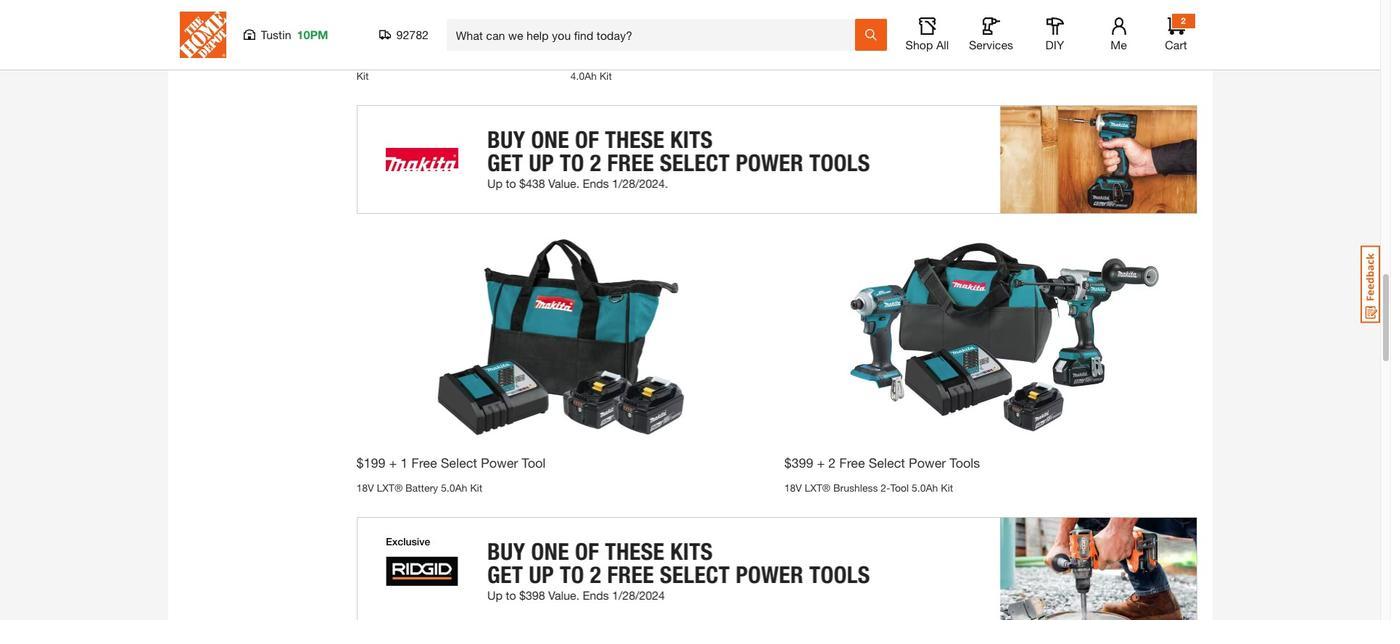 Task type: describe. For each thing, give the bounding box(es) containing it.
select up exclusive atomic™ 20v max xr® 2-tool 4.0ah kit
[[655, 27, 691, 43]]

2 inside cart 2
[[1181, 15, 1186, 26]]

power for $499 + 2 free select power tools image
[[1123, 27, 1160, 43]]

kit inside 2-pack 20v max xr® battery 6.0ah/4.0ah kit
[[357, 69, 369, 82]]

feedback link image
[[1361, 245, 1381, 324]]

20v for $299
[[673, 54, 690, 67]]

brushless
[[834, 482, 878, 494]]

tustin 10pm
[[261, 28, 328, 41]]

0 horizontal spatial battery
[[406, 482, 438, 494]]

+ for $199 + 1 free select power tool 'image'
[[389, 455, 397, 471]]

$499 + 2 free select power tools image
[[999, 0, 1198, 19]]

1 for pack
[[401, 27, 408, 43]]

$499
[[999, 27, 1028, 43]]

6.0ah/4.0ah
[[494, 54, 550, 67]]

xr® for $199 + 1 free select power tool
[[435, 54, 456, 67]]

power for $349 + 2 free select power tools image
[[909, 27, 946, 43]]

+ for $399 + 2 free select power tools image
[[817, 455, 825, 471]]

$299
[[571, 27, 600, 43]]

5.0ah/1.7ah
[[876, 54, 932, 67]]

$499 + 2 free select power tools link
[[999, 0, 1198, 68]]

4.0ah
[[571, 69, 597, 82]]

92782 button
[[379, 28, 429, 42]]

me
[[1111, 38, 1127, 52]]

free for $499 + 2 free select power tools image
[[1054, 27, 1079, 43]]

services button
[[968, 17, 1015, 52]]

kit inside exclusive atomic™ 20v max xr® 2-tool 4.0ah kit
[[600, 69, 612, 82]]

$349 + 2 free select power tools image
[[785, 0, 984, 19]]

$399
[[785, 455, 814, 471]]

1 $199 + 1 free select power tool from the top
[[357, 27, 546, 43]]

select for $499 + 2 free select power tools image
[[1083, 27, 1120, 43]]

select up 2-pack 20v max xr® battery 6.0ah/4.0ah kit
[[441, 27, 477, 43]]

3 20v from the left
[[820, 54, 837, 67]]

shop all button
[[904, 17, 951, 52]]

2 for $399 + 2 free select power tools
[[829, 455, 836, 471]]

xr® for $299 + 1 free select power tool
[[715, 54, 737, 67]]

me button
[[1096, 17, 1142, 52]]

free up 2-pack 20v max xr® battery 6.0ah/4.0ah kit
[[412, 27, 437, 43]]

cart
[[1165, 38, 1188, 52]]

2-pack 20v battery 5.0ah/1.7ah kit
[[785, 54, 947, 67]]

18v lxt® battery 5.0ah kit
[[357, 482, 483, 494]]

$199 + 1 free select power tool image
[[357, 228, 770, 446]]

2-pack 20v max xr® battery 6.0ah/4.0ah kit
[[357, 54, 550, 82]]

$399 + 2 free select power tools image
[[785, 228, 1198, 446]]

tool inside exclusive atomic™ 20v max xr® 2-tool 4.0ah kit
[[749, 54, 768, 67]]

the home depot logo image
[[180, 12, 226, 58]]

shop
[[906, 38, 933, 52]]

pack for 2-pack 20v max xr® battery 6.0ah/4.0ah kit
[[366, 54, 389, 67]]

18v lxt® brushless 2-tool 5.0ah kit
[[785, 482, 953, 494]]

tools for $399 + 2 free select power tools
[[950, 455, 980, 471]]

diy button
[[1032, 17, 1079, 52]]

select for $399 + 2 free select power tools image
[[869, 455, 906, 471]]



Task type: locate. For each thing, give the bounding box(es) containing it.
max for $199 + 1 free select power tool
[[412, 54, 432, 67]]

$199 + 1 free select power tool up 2-pack 20v max xr® battery 6.0ah/4.0ah kit
[[357, 27, 546, 43]]

+ for $349 + 2 free select power tools image
[[817, 27, 825, 43]]

1 vertical spatial $199
[[357, 455, 386, 471]]

tools for $499 + 2 free select power tools
[[1164, 27, 1194, 43]]

xr®
[[435, 54, 456, 67], [715, 54, 737, 67]]

select down $499 + 2 free select power tools image
[[1083, 27, 1120, 43]]

$199 + 1 free select power tool
[[357, 27, 546, 43], [357, 455, 546, 471]]

+ for $499 + 2 free select power tools image
[[1031, 27, 1039, 43]]

92782
[[397, 28, 429, 41]]

$199 up 18v lxt® battery 5.0ah kit
[[357, 455, 386, 471]]

pack
[[366, 54, 389, 67], [794, 54, 817, 67]]

services
[[969, 38, 1014, 52]]

exclusive atomic™ 20v max xr® 2-tool 4.0ah kit
[[571, 54, 768, 82]]

diy
[[1046, 38, 1065, 52]]

20v down $299 + 1 free select power tool
[[673, 54, 690, 67]]

select up 18v lxt® brushless 2-tool 5.0ah kit at the right of page
[[869, 455, 906, 471]]

1 20v from the left
[[392, 54, 409, 67]]

18v for $199 + 1 free select power tool
[[357, 482, 374, 494]]

2 $199 from the top
[[357, 455, 386, 471]]

2 right $499
[[1043, 27, 1050, 43]]

lxt®
[[377, 482, 403, 494], [805, 482, 831, 494]]

free up brushless
[[840, 455, 865, 471]]

pack for 2-pack 20v battery 5.0ah/1.7ah kit
[[794, 54, 817, 67]]

1 up 18v lxt® battery 5.0ah kit
[[401, 455, 408, 471]]

pack down the 92782 "button"
[[366, 54, 389, 67]]

kit
[[935, 54, 947, 67], [357, 69, 369, 82], [600, 69, 612, 82], [470, 482, 483, 494], [941, 482, 953, 494]]

2-
[[357, 54, 366, 67], [740, 54, 749, 67], [785, 54, 794, 67], [881, 482, 891, 494]]

free
[[412, 27, 437, 43], [626, 27, 651, 43], [840, 27, 865, 43], [1054, 27, 1079, 43], [412, 455, 437, 471], [840, 455, 865, 471]]

2 for $499 + 2 free select power tools
[[1043, 27, 1050, 43]]

+
[[389, 27, 397, 43], [603, 27, 611, 43], [817, 27, 825, 43], [1031, 27, 1039, 43], [389, 455, 397, 471], [817, 455, 825, 471]]

tools
[[950, 27, 980, 43], [1164, 27, 1194, 43], [950, 455, 980, 471]]

20v
[[392, 54, 409, 67], [673, 54, 690, 67], [820, 54, 837, 67]]

10pm
[[297, 28, 328, 41]]

free for $349 + 2 free select power tools image
[[840, 27, 865, 43]]

5.0ah
[[441, 482, 467, 494], [912, 482, 938, 494]]

makita. buy one of these kits get up to 2 free select power tools up to $438 value. ends 1/28/2024. image
[[357, 105, 1198, 214]]

2- inside exclusive atomic™ 20v max xr® 2-tool 4.0ah kit
[[740, 54, 749, 67]]

+ right the $399
[[817, 455, 825, 471]]

select for $199 + 1 free select power tool 'image'
[[441, 455, 477, 471]]

1 lxt® from the left
[[377, 482, 403, 494]]

select
[[441, 27, 477, 43], [655, 27, 691, 43], [869, 27, 905, 43], [1083, 27, 1120, 43], [441, 455, 477, 471], [869, 455, 906, 471]]

+ up 2-pack 20v max xr® battery 6.0ah/4.0ah kit
[[389, 27, 397, 43]]

+ right $299
[[603, 27, 611, 43]]

$199
[[357, 27, 386, 43], [357, 455, 386, 471]]

exclusive
[[571, 54, 625, 67]]

lxt® for $199
[[377, 482, 403, 494]]

0 horizontal spatial 20v
[[392, 54, 409, 67]]

2 right the $399
[[829, 455, 836, 471]]

$299 + 1 free select power tool
[[571, 27, 760, 43]]

2 right $349
[[829, 27, 836, 43]]

tustin
[[261, 28, 291, 41]]

free for $199 + 1 free select power tool 'image'
[[412, 455, 437, 471]]

2 5.0ah from the left
[[912, 482, 938, 494]]

shop all
[[906, 38, 949, 52]]

18v for $399 + 2 free select power tools
[[785, 482, 802, 494]]

2 max from the left
[[693, 54, 713, 67]]

0 horizontal spatial 5.0ah
[[441, 482, 467, 494]]

$349 + 2 free select power tools
[[785, 27, 980, 43]]

1
[[401, 27, 408, 43], [615, 27, 622, 43], [401, 455, 408, 471]]

select down $349 + 2 free select power tools image
[[869, 27, 905, 43]]

2
[[1181, 15, 1186, 26], [829, 27, 836, 43], [1043, 27, 1050, 43], [829, 455, 836, 471]]

$349
[[785, 27, 814, 43]]

1 up 2-pack 20v max xr® battery 6.0ah/4.0ah kit
[[401, 27, 408, 43]]

+ right $499
[[1031, 27, 1039, 43]]

ridgid. buy one of these kits get up to 2 free select power tools. up to $398 value. ends 1/28/2024 image
[[357, 517, 1198, 620]]

1 vertical spatial $199 + 1 free select power tool
[[357, 455, 546, 471]]

0 horizontal spatial xr®
[[435, 54, 456, 67]]

2 horizontal spatial battery
[[840, 54, 873, 67]]

2- inside 2-pack 20v max xr® battery 6.0ah/4.0ah kit
[[357, 54, 366, 67]]

xr® inside exclusive atomic™ 20v max xr® 2-tool 4.0ah kit
[[715, 54, 737, 67]]

1 $199 from the top
[[357, 27, 386, 43]]

2 up cart
[[1181, 15, 1186, 26]]

atomic™
[[628, 54, 670, 67]]

select for $349 + 2 free select power tools image
[[869, 27, 905, 43]]

1 horizontal spatial max
[[693, 54, 713, 67]]

max inside exclusive atomic™ 20v max xr® 2-tool 4.0ah kit
[[693, 54, 713, 67]]

18v
[[357, 482, 374, 494], [785, 482, 802, 494]]

+ right $349
[[817, 27, 825, 43]]

max down 92782
[[412, 54, 432, 67]]

max inside 2-pack 20v max xr® battery 6.0ah/4.0ah kit
[[412, 54, 432, 67]]

1 up exclusive
[[615, 27, 622, 43]]

free up 2-pack 20v battery 5.0ah/1.7ah kit
[[840, 27, 865, 43]]

free up atomic™
[[626, 27, 651, 43]]

power for $199 + 1 free select power tool 'image'
[[481, 455, 518, 471]]

free down $499 + 2 free select power tools image
[[1054, 27, 1079, 43]]

0 vertical spatial $199
[[357, 27, 386, 43]]

1 horizontal spatial 20v
[[673, 54, 690, 67]]

1 horizontal spatial 18v
[[785, 482, 802, 494]]

battery
[[459, 54, 491, 67], [840, 54, 873, 67], [406, 482, 438, 494]]

1 horizontal spatial xr®
[[715, 54, 737, 67]]

select up 18v lxt® battery 5.0ah kit
[[441, 455, 477, 471]]

2 18v from the left
[[785, 482, 802, 494]]

$399 + 2 free select power tools
[[785, 455, 980, 471]]

pack down $349
[[794, 54, 817, 67]]

20v inside 2-pack 20v max xr® battery 6.0ah/4.0ah kit
[[392, 54, 409, 67]]

max
[[412, 54, 432, 67], [693, 54, 713, 67]]

free up 18v lxt® battery 5.0ah kit
[[412, 455, 437, 471]]

tools for $349 + 2 free select power tools
[[950, 27, 980, 43]]

20v for $199
[[392, 54, 409, 67]]

What can we help you find today? search field
[[456, 20, 854, 50]]

2 20v from the left
[[673, 54, 690, 67]]

1 horizontal spatial 5.0ah
[[912, 482, 938, 494]]

1 xr® from the left
[[435, 54, 456, 67]]

1 for atomic™
[[615, 27, 622, 43]]

1 horizontal spatial pack
[[794, 54, 817, 67]]

0 horizontal spatial 18v
[[357, 482, 374, 494]]

max for $299 + 1 free select power tool
[[693, 54, 713, 67]]

1 pack from the left
[[366, 54, 389, 67]]

20v down $349 + 2 free select power tools
[[820, 54, 837, 67]]

$499 + 2 free select power tools
[[999, 27, 1194, 43]]

lxt® for $399
[[805, 482, 831, 494]]

$199 left 92782
[[357, 27, 386, 43]]

battery inside 2-pack 20v max xr® battery 6.0ah/4.0ah kit
[[459, 54, 491, 67]]

power for $399 + 2 free select power tools image
[[909, 455, 946, 471]]

max down $299 + 1 free select power tool
[[693, 54, 713, 67]]

0 horizontal spatial pack
[[366, 54, 389, 67]]

0 horizontal spatial lxt®
[[377, 482, 403, 494]]

free for $399 + 2 free select power tools image
[[840, 455, 865, 471]]

0 vertical spatial $199 + 1 free select power tool
[[357, 27, 546, 43]]

2 lxt® from the left
[[805, 482, 831, 494]]

1 horizontal spatial lxt®
[[805, 482, 831, 494]]

0 horizontal spatial max
[[412, 54, 432, 67]]

$199 + 1 free select power tool up 18v lxt® battery 5.0ah kit
[[357, 455, 546, 471]]

2 pack from the left
[[794, 54, 817, 67]]

2 $199 + 1 free select power tool from the top
[[357, 455, 546, 471]]

2 for $349 + 2 free select power tools
[[829, 27, 836, 43]]

+ up 18v lxt® battery 5.0ah kit
[[389, 455, 397, 471]]

1 max from the left
[[412, 54, 432, 67]]

power
[[481, 27, 518, 43], [695, 27, 732, 43], [909, 27, 946, 43], [1123, 27, 1160, 43], [481, 455, 518, 471], [909, 455, 946, 471]]

1 5.0ah from the left
[[441, 482, 467, 494]]

tool
[[522, 27, 546, 43], [736, 27, 760, 43], [749, 54, 768, 67], [522, 455, 546, 471], [891, 482, 909, 494]]

1 18v from the left
[[357, 482, 374, 494]]

pack inside 2-pack 20v max xr® battery 6.0ah/4.0ah kit
[[366, 54, 389, 67]]

all
[[937, 38, 949, 52]]

cart 2
[[1165, 15, 1188, 52]]

xr® inside 2-pack 20v max xr® battery 6.0ah/4.0ah kit
[[435, 54, 456, 67]]

20v inside exclusive atomic™ 20v max xr® 2-tool 4.0ah kit
[[673, 54, 690, 67]]

2 horizontal spatial 20v
[[820, 54, 837, 67]]

20v down the 92782 "button"
[[392, 54, 409, 67]]

2 xr® from the left
[[715, 54, 737, 67]]

1 horizontal spatial battery
[[459, 54, 491, 67]]



Task type: vqa. For each thing, say whether or not it's contained in the screenshot.


